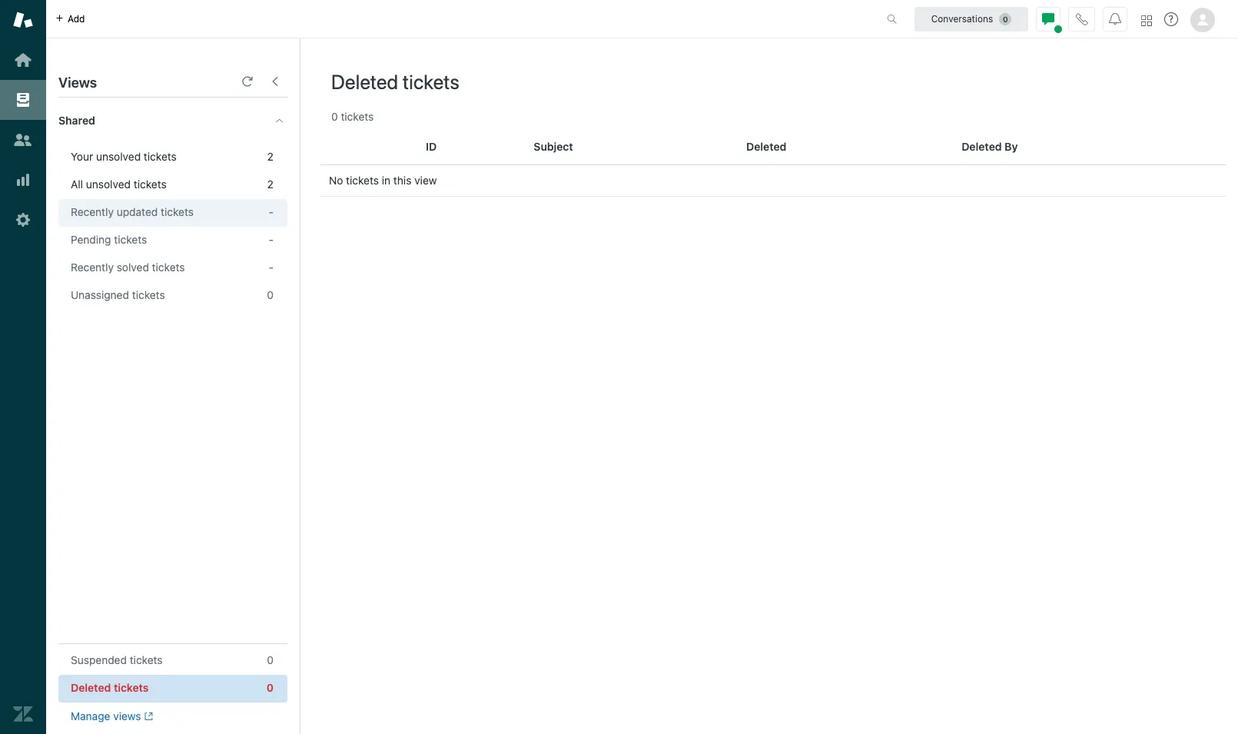 Task type: vqa. For each thing, say whether or not it's contained in the screenshot.
Zendesk Support image
yes



Task type: describe. For each thing, give the bounding box(es) containing it.
shared heading
[[46, 98, 300, 144]]

solved
[[117, 261, 149, 274]]

tickets up views
[[114, 681, 149, 694]]

- for recently updated tickets
[[269, 205, 274, 218]]

get help image
[[1165, 12, 1179, 26]]

0 tickets
[[331, 110, 374, 123]]

unassigned tickets
[[71, 288, 165, 301]]

main element
[[0, 0, 46, 734]]

conversations button
[[915, 7, 1029, 31]]

recently for recently solved tickets
[[71, 261, 114, 274]]

refresh views pane image
[[241, 75, 254, 88]]

tickets right updated
[[161, 205, 194, 218]]

no
[[329, 174, 343, 187]]

by
[[1005, 140, 1018, 153]]

get started image
[[13, 50, 33, 70]]

shared
[[58, 114, 95, 127]]

recently solved tickets
[[71, 261, 185, 274]]

your unsolved tickets
[[71, 150, 177, 163]]

subject
[[534, 140, 573, 153]]

2 for your unsolved tickets
[[267, 150, 274, 163]]

tickets down the solved
[[132, 288, 165, 301]]

suspended
[[71, 654, 127, 667]]

0 for unassigned tickets
[[267, 288, 274, 301]]

in
[[382, 174, 391, 187]]

tickets up no
[[341, 110, 374, 123]]

manage views link
[[71, 710, 153, 724]]

views image
[[13, 90, 33, 110]]

recently for recently updated tickets
[[71, 205, 114, 218]]

manage views
[[71, 710, 141, 723]]

reporting image
[[13, 170, 33, 190]]

customers image
[[13, 130, 33, 150]]

collapse views pane image
[[269, 75, 281, 88]]

- for pending tickets
[[269, 233, 274, 246]]

(opens in a new tab) image
[[141, 712, 153, 721]]

tickets right suspended
[[130, 654, 163, 667]]

unsolved for your
[[96, 150, 141, 163]]

zendesk support image
[[13, 10, 33, 30]]

unsolved for all
[[86, 178, 131, 191]]

views
[[113, 710, 141, 723]]

id
[[426, 140, 437, 153]]

your
[[71, 150, 93, 163]]



Task type: locate. For each thing, give the bounding box(es) containing it.
2 left no
[[267, 178, 274, 191]]

add
[[68, 13, 85, 24]]

1 vertical spatial recently
[[71, 261, 114, 274]]

- for recently solved tickets
[[269, 261, 274, 274]]

unsolved
[[96, 150, 141, 163], [86, 178, 131, 191]]

tickets down shared dropdown button
[[144, 150, 177, 163]]

pending tickets
[[71, 233, 147, 246]]

tickets
[[403, 70, 460, 93], [341, 110, 374, 123], [144, 150, 177, 163], [346, 174, 379, 187], [134, 178, 167, 191], [161, 205, 194, 218], [114, 233, 147, 246], [152, 261, 185, 274], [132, 288, 165, 301], [130, 654, 163, 667], [114, 681, 149, 694]]

deleted tickets for 0
[[71, 681, 149, 694]]

tickets up updated
[[134, 178, 167, 191]]

1 vertical spatial deleted tickets
[[71, 681, 149, 694]]

tickets left the in
[[346, 174, 379, 187]]

all unsolved tickets
[[71, 178, 167, 191]]

deleted by
[[962, 140, 1018, 153]]

unassigned
[[71, 288, 129, 301]]

deleted tickets down suspended tickets
[[71, 681, 149, 694]]

pending
[[71, 233, 111, 246]]

2 2 from the top
[[267, 178, 274, 191]]

deleted tickets up 0 tickets at left top
[[331, 70, 460, 93]]

0 vertical spatial recently
[[71, 205, 114, 218]]

unsolved right all
[[86, 178, 131, 191]]

add button
[[46, 0, 94, 38]]

recently up pending
[[71, 205, 114, 218]]

suspended tickets
[[71, 654, 163, 667]]

2
[[267, 150, 274, 163], [267, 178, 274, 191]]

this
[[394, 174, 412, 187]]

1 2 from the top
[[267, 150, 274, 163]]

recently down pending
[[71, 261, 114, 274]]

2 for all unsolved tickets
[[267, 178, 274, 191]]

zendesk products image
[[1142, 15, 1153, 26]]

recently updated tickets
[[71, 205, 194, 218]]

shared button
[[46, 98, 259, 144]]

2 - from the top
[[269, 233, 274, 246]]

deleted tickets for 0 tickets
[[331, 70, 460, 93]]

views
[[58, 75, 97, 91]]

2 vertical spatial -
[[269, 261, 274, 274]]

no tickets in this view
[[329, 174, 437, 187]]

2 down collapse views pane image
[[267, 150, 274, 163]]

unsolved up all unsolved tickets
[[96, 150, 141, 163]]

0 for deleted tickets
[[267, 681, 274, 694]]

1 vertical spatial unsolved
[[86, 178, 131, 191]]

button displays agent's chat status as online. image
[[1043, 13, 1055, 25]]

zendesk image
[[13, 704, 33, 724]]

admin image
[[13, 210, 33, 230]]

1 - from the top
[[269, 205, 274, 218]]

0 vertical spatial unsolved
[[96, 150, 141, 163]]

0 vertical spatial deleted tickets
[[331, 70, 460, 93]]

1 recently from the top
[[71, 205, 114, 218]]

tickets up id
[[403, 70, 460, 93]]

0 vertical spatial -
[[269, 205, 274, 218]]

3 - from the top
[[269, 261, 274, 274]]

conversations
[[932, 13, 994, 24]]

0 horizontal spatial deleted tickets
[[71, 681, 149, 694]]

recently
[[71, 205, 114, 218], [71, 261, 114, 274]]

1 vertical spatial 2
[[267, 178, 274, 191]]

0 vertical spatial 2
[[267, 150, 274, 163]]

deleted
[[331, 70, 398, 93], [747, 140, 787, 153], [962, 140, 1002, 153], [71, 681, 111, 694]]

0
[[331, 110, 338, 123], [267, 288, 274, 301], [267, 654, 274, 667], [267, 681, 274, 694]]

1 horizontal spatial deleted tickets
[[331, 70, 460, 93]]

tickets down 'recently updated tickets'
[[114, 233, 147, 246]]

notifications image
[[1109, 13, 1122, 25]]

-
[[269, 205, 274, 218], [269, 233, 274, 246], [269, 261, 274, 274]]

deleted tickets
[[331, 70, 460, 93], [71, 681, 149, 694]]

updated
[[117, 205, 158, 218]]

1 vertical spatial -
[[269, 233, 274, 246]]

view
[[415, 174, 437, 187]]

tickets right the solved
[[152, 261, 185, 274]]

manage
[[71, 710, 110, 723]]

0 for suspended tickets
[[267, 654, 274, 667]]

2 recently from the top
[[71, 261, 114, 274]]

all
[[71, 178, 83, 191]]



